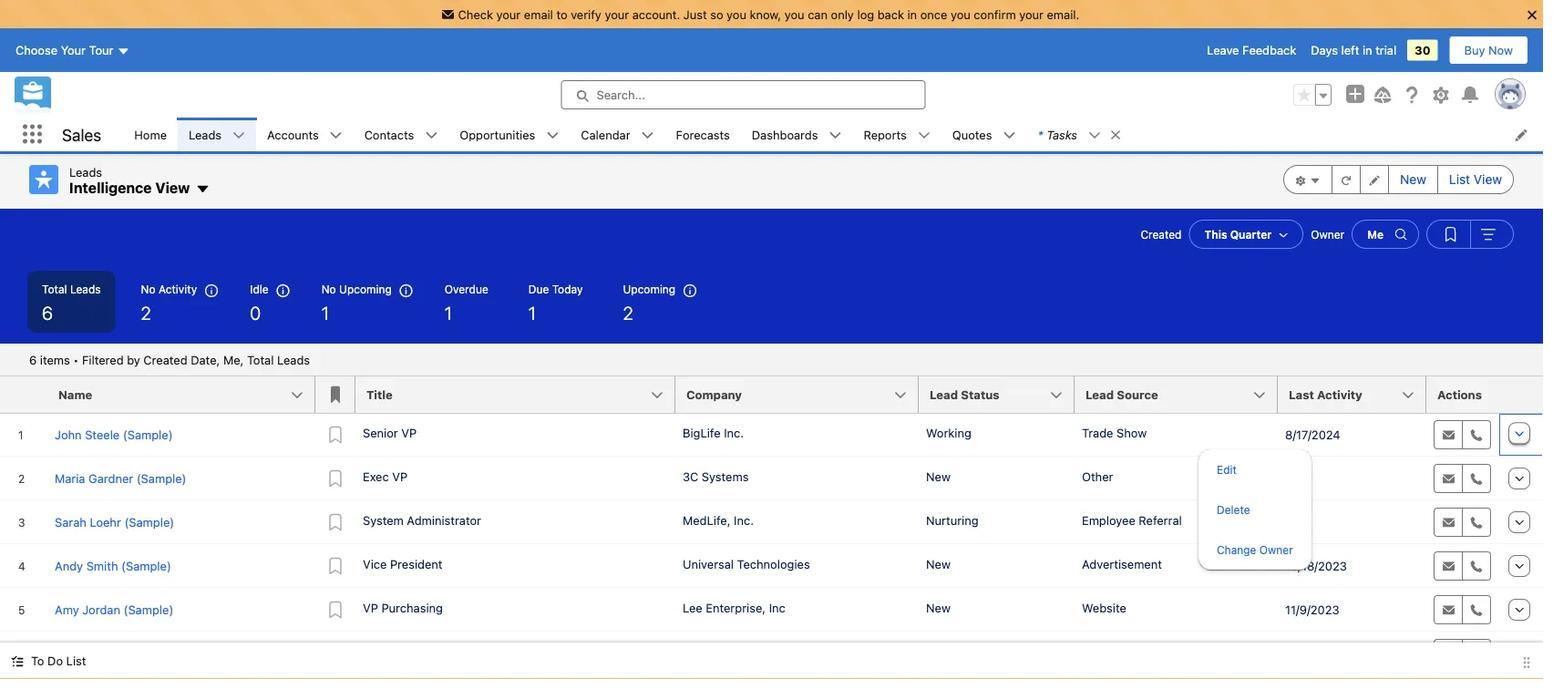 Task type: locate. For each thing, give the bounding box(es) containing it.
dashboards
[[752, 128, 818, 141]]

text default image inside list item
[[1088, 129, 1101, 142]]

lead
[[930, 388, 958, 401], [1086, 388, 1114, 401]]

new button
[[1388, 165, 1438, 194]]

1 down no upcoming
[[321, 302, 329, 323]]

systems
[[702, 469, 749, 483]]

days left in trial
[[1311, 43, 1396, 57]]

inc. right biglife in the left of the page
[[724, 426, 744, 439]]

name cell
[[47, 376, 326, 414]]

total inside total leads 6
[[42, 283, 67, 295]]

group
[[1293, 84, 1332, 106], [1283, 165, 1514, 194], [1426, 220, 1514, 249]]

10/18/2023
[[1285, 559, 1347, 573]]

no up 6 items • filtered by created date, me, total leads status
[[141, 283, 155, 295]]

text default image left calendar
[[546, 129, 559, 142]]

activity right last
[[1317, 388, 1362, 401]]

text default image right "accounts"
[[330, 129, 342, 142]]

total leads 6
[[42, 283, 101, 323]]

list containing home
[[123, 118, 1543, 151]]

me
[[1367, 228, 1384, 241]]

biglife
[[683, 426, 721, 439]]

date,
[[191, 353, 220, 366]]

in right left
[[1363, 43, 1372, 57]]

to do list button
[[0, 643, 97, 679]]

2 down no activity
[[141, 302, 151, 323]]

now
[[1488, 43, 1513, 57]]

2 right the 'due today 1'
[[623, 302, 633, 323]]

title
[[366, 388, 393, 401]]

0 horizontal spatial you
[[727, 7, 746, 21]]

important cell
[[315, 376, 355, 414]]

your right verify
[[605, 7, 629, 21]]

row number cell
[[0, 376, 47, 414]]

inc. right medlife,
[[734, 513, 754, 527]]

list item containing *
[[1027, 118, 1130, 151]]

in
[[907, 7, 917, 21], [1363, 43, 1372, 57]]

text default image right calendar
[[641, 129, 654, 142]]

1 horizontal spatial 1
[[445, 302, 452, 323]]

text default image left reports
[[829, 129, 842, 142]]

lead inside cell
[[1086, 388, 1114, 401]]

0 vertical spatial vp
[[401, 426, 417, 439]]

contacts
[[364, 128, 414, 141]]

you left can
[[785, 7, 804, 21]]

list right new button
[[1449, 172, 1470, 187]]

2 2 from the left
[[623, 302, 633, 323]]

created
[[1141, 228, 1182, 241], [143, 353, 187, 366]]

0 horizontal spatial upcoming
[[339, 283, 392, 295]]

new
[[1400, 172, 1426, 187], [926, 469, 951, 483], [926, 557, 951, 571], [926, 601, 951, 614]]

2 vertical spatial vp
[[363, 601, 378, 614]]

quarter
[[1230, 228, 1272, 241]]

1 horizontal spatial 6
[[42, 302, 53, 323]]

text default image right last activity
[[1366, 390, 1377, 401]]

text default image
[[233, 129, 245, 142], [425, 129, 438, 142], [641, 129, 654, 142], [1003, 129, 1016, 142], [1088, 129, 1101, 142], [1366, 390, 1377, 401], [11, 655, 24, 668]]

6 left items
[[29, 353, 37, 366]]

exec vp
[[363, 469, 408, 483]]

total up items
[[42, 283, 67, 295]]

1 horizontal spatial you
[[785, 7, 804, 21]]

•
[[73, 353, 79, 366]]

leave feedback
[[1207, 43, 1296, 57]]

0 horizontal spatial view
[[155, 179, 190, 196]]

opportunities list item
[[449, 118, 570, 151]]

lead status
[[930, 388, 999, 401]]

2 1 from the left
[[445, 302, 452, 323]]

total right "me,"
[[247, 353, 274, 366]]

universal technologies
[[683, 557, 810, 571]]

company cell
[[675, 376, 930, 414]]

0 horizontal spatial total
[[42, 283, 67, 295]]

email.
[[1047, 7, 1080, 21]]

no right idle
[[321, 283, 336, 295]]

due
[[528, 283, 549, 295]]

search...
[[597, 88, 645, 102]]

you right once
[[951, 7, 971, 21]]

only
[[831, 7, 854, 21]]

1 vertical spatial 6
[[29, 353, 37, 366]]

activity inside key performance indicators 'group'
[[159, 283, 197, 295]]

0 vertical spatial list
[[1449, 172, 1470, 187]]

1 horizontal spatial total
[[247, 353, 274, 366]]

other
[[1082, 469, 1113, 483]]

1 no from the left
[[141, 283, 155, 295]]

filtered
[[82, 353, 124, 366]]

1 2 from the left
[[141, 302, 151, 323]]

text default image left *
[[1003, 129, 1016, 142]]

1 horizontal spatial created
[[1141, 228, 1182, 241]]

1 inside overdue 1
[[445, 302, 452, 323]]

to
[[31, 654, 44, 668]]

1 horizontal spatial 2
[[623, 302, 633, 323]]

1 horizontal spatial upcoming
[[623, 283, 676, 295]]

text default image inside quotes list item
[[1003, 129, 1016, 142]]

check
[[458, 7, 493, 21]]

* tasks
[[1038, 128, 1077, 141]]

0 vertical spatial created
[[1141, 228, 1182, 241]]

referral
[[1139, 513, 1182, 527]]

vp
[[401, 426, 417, 439], [392, 469, 408, 483], [363, 601, 378, 614]]

leads link
[[178, 118, 233, 151]]

your left email
[[496, 7, 521, 21]]

0 horizontal spatial no
[[141, 283, 155, 295]]

text default image for leads
[[233, 129, 245, 142]]

grid containing name
[[0, 376, 1543, 676]]

2 horizontal spatial you
[[951, 7, 971, 21]]

inc.
[[724, 426, 744, 439], [734, 513, 754, 527]]

this
[[1204, 228, 1227, 241]]

0 vertical spatial 6
[[42, 302, 53, 323]]

in right back
[[907, 7, 917, 21]]

text default image left "accounts"
[[233, 129, 245, 142]]

leads inside leads link
[[189, 128, 222, 141]]

1
[[321, 302, 329, 323], [445, 302, 452, 323], [528, 302, 536, 323]]

activity inside button
[[1317, 388, 1362, 401]]

text default image for opportunities
[[546, 129, 559, 142]]

2 horizontal spatial 1
[[528, 302, 536, 323]]

list
[[1449, 172, 1470, 187], [66, 654, 86, 668]]

3c
[[683, 469, 698, 483]]

0 horizontal spatial 2
[[141, 302, 151, 323]]

1 horizontal spatial in
[[1363, 43, 1372, 57]]

working
[[926, 426, 971, 439]]

1 vertical spatial vp
[[392, 469, 408, 483]]

created right by at the bottom left of page
[[143, 353, 187, 366]]

1 lead from the left
[[930, 388, 958, 401]]

verify
[[571, 7, 601, 21]]

text default image inside calendar list item
[[641, 129, 654, 142]]

list item
[[1027, 118, 1130, 151]]

created left the 'this'
[[1141, 228, 1182, 241]]

text default image
[[1109, 129, 1122, 141], [330, 129, 342, 142], [546, 129, 559, 142], [829, 129, 842, 142], [918, 129, 930, 142], [195, 182, 210, 197]]

2 horizontal spatial your
[[1019, 7, 1044, 21]]

medlife,
[[683, 513, 731, 527]]

upcoming
[[339, 283, 392, 295], [623, 283, 676, 295]]

6 inside total leads 6
[[42, 302, 53, 323]]

6 up items
[[42, 302, 53, 323]]

2 for no activity
[[141, 302, 151, 323]]

view down home link
[[155, 179, 190, 196]]

1 vertical spatial inc.
[[734, 513, 754, 527]]

group down list view button
[[1426, 220, 1514, 249]]

1 down overdue
[[445, 302, 452, 323]]

employee referral
[[1082, 513, 1182, 527]]

1 vertical spatial total
[[247, 353, 274, 366]]

accounts
[[267, 128, 319, 141]]

activity
[[159, 283, 197, 295], [1317, 388, 1362, 401]]

group down days
[[1293, 84, 1332, 106]]

1 down due
[[528, 302, 536, 323]]

1 horizontal spatial no
[[321, 283, 336, 295]]

1 horizontal spatial list
[[1449, 172, 1470, 187]]

0 vertical spatial total
[[42, 283, 67, 295]]

vp right the exec
[[392, 469, 408, 483]]

text default image inside 'leads' list item
[[233, 129, 245, 142]]

reports
[[864, 128, 907, 141]]

accounts list item
[[256, 118, 353, 151]]

0 vertical spatial activity
[[159, 283, 197, 295]]

purchasing
[[381, 601, 443, 614]]

3 1 from the left
[[528, 302, 536, 323]]

actions cell
[[1426, 376, 1499, 414]]

actions
[[1437, 388, 1482, 401]]

vice
[[363, 557, 387, 571]]

0 horizontal spatial lead
[[930, 388, 958, 401]]

text default image inside contacts list item
[[425, 129, 438, 142]]

last activity button
[[1278, 376, 1426, 413]]

cell
[[1278, 457, 1426, 500], [1278, 500, 1426, 544], [0, 632, 47, 675], [315, 632, 355, 675], [355, 632, 675, 675], [675, 632, 919, 675], [919, 632, 1075, 675], [1075, 632, 1278, 675], [1278, 632, 1426, 675]]

1 vertical spatial activity
[[1317, 388, 1362, 401]]

your left email.
[[1019, 7, 1044, 21]]

1 you from the left
[[727, 7, 746, 21]]

text default image down leads link
[[195, 182, 210, 197]]

group up me button
[[1283, 165, 1514, 194]]

1 horizontal spatial your
[[605, 7, 629, 21]]

text default image inside reports "list item"
[[918, 129, 930, 142]]

3 your from the left
[[1019, 7, 1044, 21]]

list right "do"
[[66, 654, 86, 668]]

lead for lead status
[[930, 388, 958, 401]]

accounts link
[[256, 118, 330, 151]]

text default image inside opportunities list item
[[546, 129, 559, 142]]

you right "so"
[[727, 7, 746, 21]]

check your email to verify your account. just so you know, you can only log back in once you confirm your email.
[[458, 7, 1080, 21]]

lead source button
[[1075, 376, 1278, 413]]

grid
[[0, 376, 1543, 676]]

overdue
[[445, 283, 488, 295]]

1 vertical spatial created
[[143, 353, 187, 366]]

2
[[141, 302, 151, 323], [623, 302, 633, 323]]

just
[[683, 7, 707, 21]]

company button
[[675, 376, 919, 413]]

lead inside "cell"
[[930, 388, 958, 401]]

last activity
[[1289, 388, 1362, 401]]

reports link
[[853, 118, 918, 151]]

0 horizontal spatial activity
[[159, 283, 197, 295]]

view inside button
[[1474, 172, 1502, 187]]

text default image right reports
[[918, 129, 930, 142]]

employee
[[1082, 513, 1135, 527]]

leads up •
[[70, 283, 101, 295]]

vp right senior
[[401, 426, 417, 439]]

0 horizontal spatial 1
[[321, 302, 329, 323]]

choose your tour button
[[15, 36, 131, 65]]

system
[[363, 513, 404, 527]]

vp for senior vp
[[401, 426, 417, 439]]

text default image for calendar
[[641, 129, 654, 142]]

text default image inside dashboards list item
[[829, 129, 842, 142]]

row number image
[[0, 376, 47, 413]]

calendar
[[581, 128, 630, 141]]

key performance indicators group
[[0, 271, 1543, 344]]

lead status cell
[[919, 376, 1086, 414]]

1 vertical spatial list
[[66, 654, 86, 668]]

vp left purchasing
[[363, 601, 378, 614]]

lead left 'status' at the bottom of page
[[930, 388, 958, 401]]

1 vertical spatial group
[[1283, 165, 1514, 194]]

0 horizontal spatial in
[[907, 7, 917, 21]]

text default image left to
[[11, 655, 24, 668]]

lead status button
[[919, 376, 1075, 413]]

8/17/2024
[[1285, 428, 1340, 442]]

lead left source
[[1086, 388, 1114, 401]]

text default image right tasks
[[1109, 129, 1122, 141]]

text default image for *
[[1088, 129, 1101, 142]]

leads right home
[[189, 128, 222, 141]]

you
[[727, 7, 746, 21], [785, 7, 804, 21], [951, 7, 971, 21]]

1 horizontal spatial activity
[[1317, 388, 1362, 401]]

text default image inside accounts list item
[[330, 129, 342, 142]]

home
[[134, 128, 167, 141]]

2 lead from the left
[[1086, 388, 1114, 401]]

2 you from the left
[[785, 7, 804, 21]]

11/9/2023
[[1285, 603, 1340, 617]]

activity up 6 items • filtered by created date, me, total leads status
[[159, 283, 197, 295]]

2 no from the left
[[321, 283, 336, 295]]

0 vertical spatial inc.
[[724, 426, 744, 439]]

no activity
[[141, 283, 197, 295]]

1 horizontal spatial lead
[[1086, 388, 1114, 401]]

list view
[[1449, 172, 1502, 187]]

text default image right tasks
[[1088, 129, 1101, 142]]

view right new button
[[1474, 172, 1502, 187]]

1 horizontal spatial view
[[1474, 172, 1502, 187]]

text default image right contacts
[[425, 129, 438, 142]]

0 horizontal spatial your
[[496, 7, 521, 21]]

list
[[123, 118, 1543, 151]]



Task type: vqa. For each thing, say whether or not it's contained in the screenshot.
first As from the right
no



Task type: describe. For each thing, give the bounding box(es) containing it.
to do list
[[31, 654, 86, 668]]

30
[[1415, 43, 1431, 57]]

0 horizontal spatial list
[[66, 654, 86, 668]]

leads up intelligence
[[69, 165, 102, 179]]

text default image inside to do list button
[[11, 655, 24, 668]]

know,
[[750, 7, 781, 21]]

administrator
[[407, 513, 481, 527]]

6 items • filtered by created date, me, total leads
[[29, 353, 310, 366]]

2 vertical spatial group
[[1426, 220, 1514, 249]]

vp for exec vp
[[392, 469, 408, 483]]

leads inside total leads 6
[[70, 283, 101, 295]]

do
[[47, 654, 63, 668]]

days
[[1311, 43, 1338, 57]]

lead for lead source
[[1086, 388, 1114, 401]]

senior
[[363, 426, 398, 439]]

text default image for reports
[[918, 129, 930, 142]]

name button
[[47, 376, 315, 413]]

back
[[877, 7, 904, 21]]

president
[[390, 557, 442, 571]]

buy now button
[[1449, 36, 1529, 65]]

leave feedback link
[[1207, 43, 1296, 57]]

0
[[250, 302, 261, 323]]

leads list item
[[178, 118, 256, 151]]

text default image inside last activity button
[[1366, 390, 1377, 401]]

text default image for contacts
[[425, 129, 438, 142]]

vp purchasing
[[363, 601, 443, 614]]

activity for last activity
[[1317, 388, 1362, 401]]

view for intelligence view
[[155, 179, 190, 196]]

this quarter
[[1204, 228, 1272, 241]]

2 your from the left
[[605, 7, 629, 21]]

this quarter button
[[1189, 220, 1304, 249]]

3 you from the left
[[951, 7, 971, 21]]

lead source
[[1086, 388, 1158, 401]]

buy now
[[1464, 43, 1513, 57]]

0 vertical spatial group
[[1293, 84, 1332, 106]]

inc. for medlife, inc.
[[734, 513, 754, 527]]

action image
[[1499, 376, 1543, 413]]

feedback
[[1242, 43, 1296, 57]]

me,
[[223, 353, 244, 366]]

confirm
[[974, 7, 1016, 21]]

system administrator
[[363, 513, 481, 527]]

senior vp
[[363, 426, 417, 439]]

contacts list item
[[353, 118, 449, 151]]

trade show
[[1082, 426, 1147, 439]]

universal
[[683, 557, 734, 571]]

new for 3c systems
[[926, 469, 951, 483]]

items
[[40, 353, 70, 366]]

reports list item
[[853, 118, 941, 151]]

due today 1
[[528, 283, 583, 323]]

dashboards link
[[741, 118, 829, 151]]

action cell
[[1499, 376, 1543, 414]]

new for universal technologies
[[926, 557, 951, 571]]

no for 1
[[321, 283, 336, 295]]

1 vertical spatial in
[[1363, 43, 1372, 57]]

1 your from the left
[[496, 7, 521, 21]]

name
[[58, 388, 92, 401]]

leave
[[1207, 43, 1239, 57]]

once
[[920, 7, 947, 21]]

buy
[[1464, 43, 1485, 57]]

choose
[[15, 43, 58, 57]]

title button
[[355, 376, 675, 413]]

sales
[[62, 125, 101, 144]]

quotes link
[[941, 118, 1003, 151]]

advertisement
[[1082, 557, 1162, 571]]

last activity cell
[[1278, 376, 1437, 414]]

group containing new
[[1283, 165, 1514, 194]]

text default image for quotes
[[1003, 129, 1016, 142]]

trial
[[1376, 43, 1396, 57]]

new for lee enterprise, inc
[[926, 601, 951, 614]]

forecasts
[[676, 128, 730, 141]]

leads right "me,"
[[277, 353, 310, 366]]

title cell
[[355, 376, 686, 414]]

idle
[[250, 283, 269, 295]]

2 for upcoming
[[623, 302, 633, 323]]

inc. for biglife inc.
[[724, 426, 744, 439]]

biglife inc.
[[683, 426, 744, 439]]

email
[[524, 7, 553, 21]]

owner
[[1311, 228, 1345, 241]]

opportunities
[[460, 128, 535, 141]]

lee
[[683, 601, 702, 614]]

home link
[[123, 118, 178, 151]]

me button
[[1352, 220, 1419, 249]]

account.
[[632, 7, 680, 21]]

nurturing
[[926, 513, 979, 527]]

0 horizontal spatial 6
[[29, 353, 37, 366]]

calendar list item
[[570, 118, 665, 151]]

1 1 from the left
[[321, 302, 329, 323]]

calendar link
[[570, 118, 641, 151]]

0 vertical spatial in
[[907, 7, 917, 21]]

activity for no activity
[[159, 283, 197, 295]]

trade
[[1082, 426, 1113, 439]]

vice president
[[363, 557, 442, 571]]

1 inside the 'due today 1'
[[528, 302, 536, 323]]

search... button
[[561, 80, 926, 109]]

1 upcoming from the left
[[339, 283, 392, 295]]

inc
[[769, 601, 786, 614]]

no upcoming
[[321, 283, 392, 295]]

medlife, inc.
[[683, 513, 754, 527]]

lead source cell
[[1075, 376, 1289, 414]]

left
[[1341, 43, 1359, 57]]

today
[[552, 283, 583, 295]]

3c systems
[[683, 469, 749, 483]]

new inside new button
[[1400, 172, 1426, 187]]

quotes list item
[[941, 118, 1027, 151]]

no for 2
[[141, 283, 155, 295]]

lee enterprise, inc
[[683, 601, 786, 614]]

text default image inside list item
[[1109, 129, 1122, 141]]

website
[[1082, 601, 1126, 614]]

opportunities link
[[449, 118, 546, 151]]

tour
[[89, 43, 113, 57]]

quotes
[[952, 128, 992, 141]]

0 horizontal spatial created
[[143, 353, 187, 366]]

6 items • filtered by created date, me, total leads status
[[29, 353, 310, 366]]

your
[[61, 43, 86, 57]]

intelligence
[[69, 179, 152, 196]]

text default image for accounts
[[330, 129, 342, 142]]

forecasts link
[[665, 118, 741, 151]]

view for list view
[[1474, 172, 1502, 187]]

2 upcoming from the left
[[623, 283, 676, 295]]

exec
[[363, 469, 389, 483]]

last
[[1289, 388, 1314, 401]]

text default image for dashboards
[[829, 129, 842, 142]]

dashboards list item
[[741, 118, 853, 151]]

to
[[556, 7, 567, 21]]

technologies
[[737, 557, 810, 571]]



